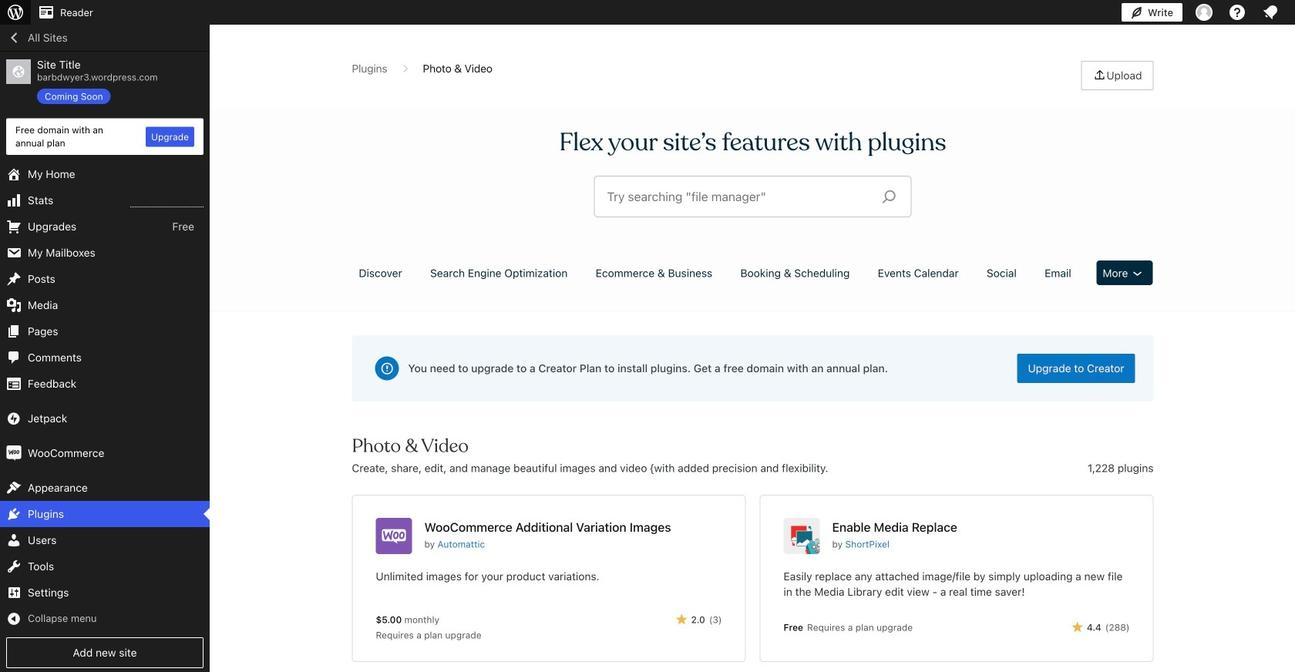 Task type: locate. For each thing, give the bounding box(es) containing it.
0 vertical spatial img image
[[6, 411, 22, 427]]

help image
[[1229, 3, 1247, 22]]

plugin icon image
[[376, 518, 412, 555], [784, 518, 820, 555]]

main content
[[347, 61, 1160, 673]]

0 horizontal spatial plugin icon image
[[376, 518, 412, 555]]

manage your sites image
[[6, 3, 25, 22]]

2 plugin icon image from the left
[[784, 518, 820, 555]]

manage your notifications image
[[1262, 3, 1280, 22]]

Search search field
[[607, 177, 870, 217]]

img image
[[6, 411, 22, 427], [6, 446, 22, 461]]

1 horizontal spatial plugin icon image
[[784, 518, 820, 555]]

open search image
[[870, 186, 909, 207]]

None search field
[[595, 177, 911, 217]]

2 img image from the top
[[6, 446, 22, 461]]

my profile image
[[1196, 4, 1213, 21]]

1 img image from the top
[[6, 411, 22, 427]]

1 vertical spatial img image
[[6, 446, 22, 461]]



Task type: vqa. For each thing, say whether or not it's contained in the screenshot.
Open Search image
yes



Task type: describe. For each thing, give the bounding box(es) containing it.
1 plugin icon image from the left
[[376, 518, 412, 555]]

highest hourly views 0 image
[[130, 198, 204, 208]]



